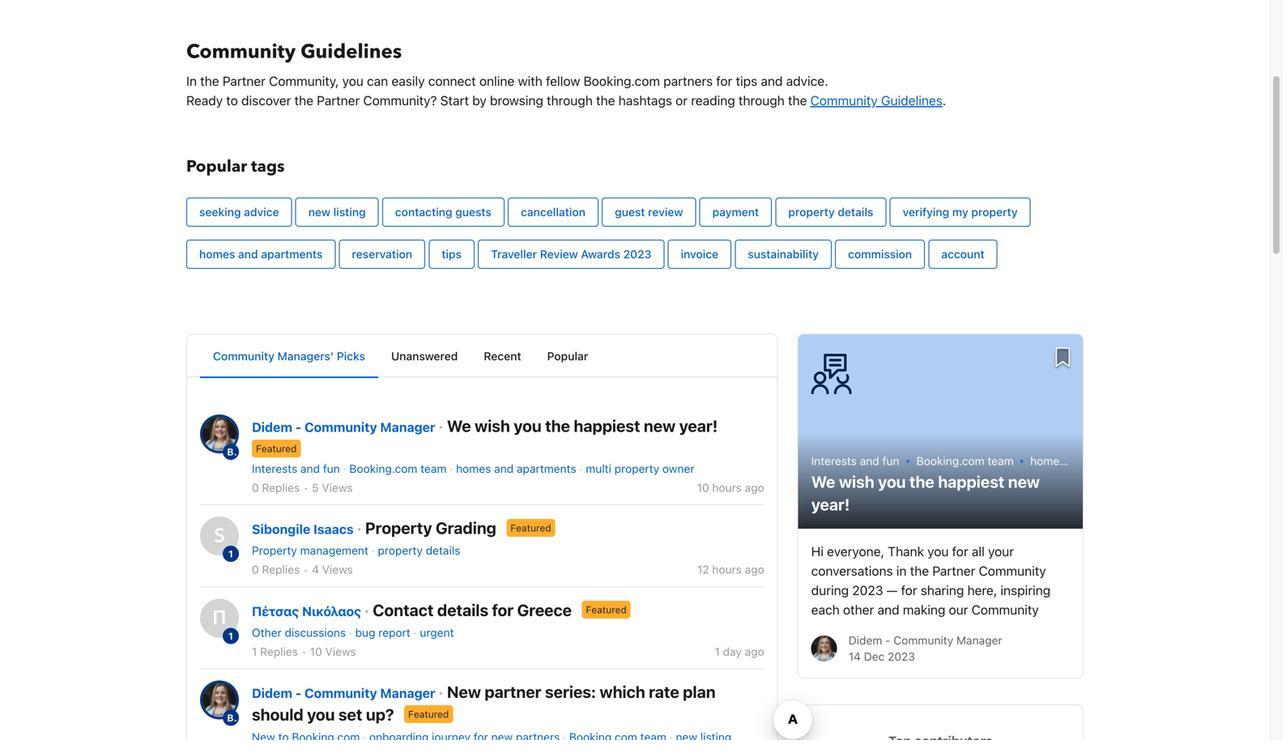 Task type: vqa. For each thing, say whether or not it's contained in the screenshot.
leftmost Attract
no



Task type: describe. For each thing, give the bounding box(es) containing it.
community down advice.
[[811, 93, 878, 108]]

other discussions link
[[252, 626, 346, 639]]

2 horizontal spatial homes and apartments link
[[1031, 455, 1151, 468]]

0 vertical spatial 2023
[[624, 247, 652, 261]]

popular tags
[[186, 155, 285, 178]]

homes for the rightmost the homes and apartments link
[[1031, 455, 1066, 468]]

details for management
[[426, 544, 460, 557]]

interests for interests and fun link associated with the homes and apartments link to the middle
[[252, 462, 298, 476]]

4 views
[[312, 563, 353, 577]]

verifying
[[903, 205, 950, 219]]

booking.com for the rightmost the homes and apartments link
[[917, 455, 985, 468]]

community guidelines in the partner community, you can easily connect online with fellow booking.com partners for tips and advice. ready to discover the partner community? start by browsing through the hashtags or reading through the community guidelines .
[[186, 38, 950, 108]]

thank
[[888, 544, 924, 559]]

featured for new partner series: which rate plan should you set up?
[[408, 709, 449, 720]]

verifying my property
[[903, 205, 1018, 219]]

set
[[339, 705, 363, 724]]

1 horizontal spatial guidelines
[[881, 93, 943, 108]]

property for property grading
[[365, 519, 432, 538]]

review
[[540, 247, 578, 261]]

report
[[379, 626, 411, 639]]

advice
[[244, 205, 279, 219]]

my
[[953, 205, 969, 219]]

tips link
[[429, 240, 475, 269]]

10 views
[[310, 645, 356, 659]]

10 for 10 views
[[310, 645, 322, 659]]

ago for s
[[745, 563, 765, 577]]

bug report
[[355, 626, 411, 639]]

listing
[[334, 205, 366, 219]]

reservation link
[[339, 240, 425, 269]]

homes and apartments for the left the homes and apartments link
[[199, 247, 323, 261]]

happiest for we wish you the happiest new year!
[[938, 472, 1005, 491]]

advice.
[[786, 73, 828, 89]]

0 vertical spatial partner
[[223, 73, 266, 89]]

by
[[472, 93, 487, 108]]

fellow
[[546, 73, 580, 89]]

new listing
[[308, 205, 366, 219]]

managers'
[[278, 350, 334, 363]]

multi property owner link
[[586, 462, 695, 476]]

guest review
[[615, 205, 683, 219]]

property down property grading link
[[378, 544, 423, 557]]

browsing
[[490, 93, 544, 108]]

year! for we wish you the happiest new year!
[[812, 495, 850, 514]]

10 hours ago
[[697, 481, 765, 495]]

account link
[[929, 240, 998, 269]]

πέτσας νικόλαος link
[[252, 604, 361, 619]]

new for we wish you the happiest new year!
[[1009, 472, 1040, 491]]

booking.com team for the rightmost the homes and apartments link
[[917, 455, 1014, 468]]

picks
[[337, 350, 365, 363]]

sibongile isaacs link
[[252, 522, 354, 537]]

partners
[[664, 73, 713, 89]]

owner
[[663, 462, 695, 476]]

interests and fun link for the homes and apartments link to the middle
[[252, 462, 340, 476]]

0 vertical spatial views
[[322, 481, 353, 495]]

2023 inside hi everyone, thank you for all your conversations in the partner community during 2023 — for sharing here, inspiring each other and making our community
[[853, 583, 884, 598]]

popular for popular
[[547, 350, 588, 363]]

booking.com for the homes and apartments link to the middle
[[349, 462, 418, 476]]

the down community,
[[295, 93, 314, 108]]

multi
[[586, 462, 612, 476]]

- for new partner series: which rate plan should you set up?
[[296, 686, 302, 701]]

discussions
[[285, 626, 346, 639]]

interests and fun for interests and fun link associated with the homes and apartments link to the middle
[[252, 462, 340, 476]]

community up 5 views
[[305, 420, 377, 435]]

1 for 1 replies
[[252, 645, 257, 659]]

popular button
[[534, 334, 601, 378]]

tags
[[251, 155, 285, 178]]

we wish you the happiest new year! featured
[[256, 417, 718, 454]]

or
[[676, 93, 688, 108]]

bug
[[355, 626, 375, 639]]

and for the left the homes and apartments link
[[238, 247, 258, 261]]

4
[[312, 563, 319, 577]]

tips inside community guidelines in the partner community, you can easily connect online with fellow booking.com partners for tips and advice. ready to discover the partner community? start by browsing through the hashtags or reading through the community guidelines .
[[736, 73, 758, 89]]

fun for the rightmost the homes and apartments link's interests and fun link
[[883, 455, 900, 468]]

featured inside we wish you the happiest new year! featured
[[256, 443, 297, 454]]

didem inside didem - community manager 14 dec 2023
[[849, 634, 883, 647]]

community down inspiring
[[972, 602, 1039, 618]]

series:
[[545, 683, 596, 702]]

property management link
[[252, 544, 369, 557]]

day
[[723, 645, 742, 659]]

traveller review awards 2023 link
[[478, 240, 665, 269]]

here,
[[968, 583, 998, 598]]

booking.com team link for the rightmost the homes and apartments link
[[917, 455, 1014, 468]]

seeking advice
[[199, 205, 279, 219]]

2 through from the left
[[739, 93, 785, 108]]

can
[[367, 73, 388, 89]]

plan
[[683, 683, 716, 702]]

for left greece
[[492, 601, 514, 620]]

urgent link
[[420, 626, 454, 639]]

- inside didem - community manager 14 dec 2023
[[886, 634, 891, 647]]

0 vertical spatial we wish you the happiest new year! link
[[447, 417, 718, 436]]

happiest for we wish you the happiest new year! featured
[[574, 417, 640, 436]]

5 views
[[312, 481, 353, 495]]

community guidelines link
[[811, 93, 943, 108]]

0 vertical spatial guidelines
[[301, 38, 402, 65]]

1 for 1 day ago
[[715, 645, 720, 659]]

awards
[[581, 247, 621, 261]]

and for the rightmost the homes and apartments link
[[1069, 455, 1088, 468]]

dec
[[864, 650, 885, 663]]

up?
[[366, 705, 394, 724]]

contacting guests
[[395, 205, 492, 219]]

contacting guests link
[[382, 198, 505, 227]]

recent button
[[471, 334, 534, 378]]

property up the sustainability
[[789, 205, 835, 219]]

other
[[252, 626, 282, 639]]

multi property owner
[[586, 462, 695, 476]]

bug report link
[[355, 626, 411, 639]]

partner inside hi everyone, thank you for all your conversations in the partner community during 2023 — for sharing here, inspiring each other and making our community
[[933, 563, 976, 579]]

you inside we wish you the happiest new year! featured
[[514, 417, 542, 436]]

0 vertical spatial details
[[838, 205, 874, 219]]

1 vertical spatial we wish you the happiest new year! link
[[812, 472, 1040, 514]]

community?
[[363, 93, 437, 108]]

new
[[447, 683, 481, 702]]

easily
[[392, 73, 425, 89]]

property for property management
[[252, 544, 297, 557]]

payment link
[[700, 198, 772, 227]]

each
[[812, 602, 840, 618]]

popular for popular tags
[[186, 155, 247, 178]]

account
[[942, 247, 985, 261]]

reading
[[691, 93, 735, 108]]

1 vertical spatial profile picture for user d.nohutlu image
[[812, 636, 837, 662]]

5
[[312, 481, 319, 495]]

profile picture for user d.nohutlu image for we wish you the happiest new year!
[[203, 417, 237, 451]]

10 for 10 hours ago
[[697, 481, 709, 495]]

property right my
[[972, 205, 1018, 219]]

start
[[440, 93, 469, 108]]

12
[[698, 563, 709, 577]]

and for the homes and apartments link to the middle
[[494, 462, 514, 476]]

the inside we wish you the happiest new year! featured
[[545, 417, 570, 436]]

πέτσας νικόλαος
[[252, 604, 361, 619]]

should
[[252, 705, 304, 724]]

we for we wish you the happiest new year! featured
[[447, 417, 471, 436]]

property management
[[252, 544, 369, 557]]

guests
[[456, 205, 492, 219]]

s
[[214, 523, 225, 550]]

community managers' picks button
[[200, 334, 378, 378]]

invoice link
[[668, 240, 732, 269]]

team for the homes and apartments link to the middle
[[421, 462, 447, 476]]

our
[[949, 602, 969, 618]]

the inside hi everyone, thank you for all your conversations in the partner community during 2023 — for sharing here, inspiring each other and making our community
[[910, 563, 929, 579]]

apartments for the left the homes and apartments link
[[261, 247, 323, 261]]

for right — on the right bottom of the page
[[901, 583, 918, 598]]

didem - community manager link for new partner series: which rate plan should you set up?
[[252, 686, 436, 701]]

didem - community manager for we wish you the happiest new year!
[[252, 420, 436, 435]]

0 horizontal spatial new
[[308, 205, 331, 219]]

details for νικόλαος
[[437, 601, 489, 620]]

community up to
[[186, 38, 296, 65]]

tab list containing community managers' picks
[[187, 334, 778, 378]]

1 vertical spatial partner
[[317, 93, 360, 108]]

reservation
[[352, 247, 412, 261]]

the inside we wish you the happiest new year!
[[910, 472, 935, 491]]

interests and fun link for the rightmost the homes and apartments link
[[812, 455, 900, 468]]

apartments for the rightmost the homes and apartments link
[[1091, 455, 1151, 468]]

didem for we wish you the happiest new year!
[[252, 420, 292, 435]]

conversations
[[812, 563, 893, 579]]

- for we wish you the happiest new year!
[[296, 420, 302, 435]]



Task type: locate. For each thing, give the bounding box(es) containing it.
details up urgent link
[[437, 601, 489, 620]]

1 horizontal spatial 2023
[[853, 583, 884, 598]]

replies left 4
[[262, 563, 300, 577]]

1 horizontal spatial property
[[365, 519, 432, 538]]

rate
[[649, 683, 680, 702]]

didem down community managers' picks
[[252, 420, 292, 435]]

0 horizontal spatial homes and apartments
[[199, 247, 323, 261]]

0 up sibongile
[[252, 481, 259, 495]]

0 vertical spatial manager
[[380, 420, 436, 435]]

0 vertical spatial year!
[[679, 417, 718, 436]]

in
[[186, 73, 197, 89]]

1 horizontal spatial team
[[988, 455, 1014, 468]]

1 horizontal spatial booking.com team
[[917, 455, 1014, 468]]

booking.com team link up 5 views
[[349, 462, 447, 476]]

0 for we wish you the happiest new year!
[[252, 481, 259, 495]]

interests and fun up we wish you the happiest new year!
[[812, 455, 900, 468]]

1 0 replies from the top
[[252, 481, 300, 495]]

year! inside we wish you the happiest new year! featured
[[679, 417, 718, 436]]

views for s
[[322, 563, 353, 577]]

0 replies for property grading
[[252, 563, 300, 577]]

you left set
[[307, 705, 335, 724]]

0 horizontal spatial interests and fun link
[[252, 462, 340, 476]]

1 vertical spatial ago
[[745, 563, 765, 577]]

featured for property grading
[[511, 522, 551, 534]]

12 hours ago
[[698, 563, 765, 577]]

your
[[988, 544, 1014, 559]]

didem
[[252, 420, 292, 435], [849, 634, 883, 647], [252, 686, 292, 701]]

you inside hi everyone, thank you for all your conversations in the partner community during 2023 — for sharing here, inspiring each other and making our community
[[928, 544, 949, 559]]

booking.com inside community guidelines in the partner community, you can easily connect online with fellow booking.com partners for tips and advice. ready to discover the partner community? start by browsing through the hashtags or reading through the community guidelines .
[[584, 73, 660, 89]]

interests and fun up 5
[[252, 462, 340, 476]]

1 vertical spatial 0
[[252, 563, 259, 577]]

property details for property details link to the left
[[378, 544, 460, 557]]

you inside "new partner series: which rate plan should you set up?"
[[307, 705, 335, 724]]

14
[[849, 650, 861, 663]]

2023 up other
[[853, 583, 884, 598]]

team for the rightmost the homes and apartments link
[[988, 455, 1014, 468]]

3 ago from the top
[[745, 645, 765, 659]]

team
[[988, 455, 1014, 468], [421, 462, 447, 476]]

hours for we wish you the happiest new year!
[[712, 481, 742, 495]]

0 horizontal spatial booking.com
[[349, 462, 418, 476]]

1 horizontal spatial apartments
[[517, 462, 577, 476]]

you right the thank
[[928, 544, 949, 559]]

0 vertical spatial property
[[365, 519, 432, 538]]

booking.com up 5 views
[[349, 462, 418, 476]]

and for interests and fun link associated with the homes and apartments link to the middle
[[301, 462, 320, 476]]

featured right grading
[[511, 522, 551, 534]]

popular up seeking
[[186, 155, 247, 178]]

0 vertical spatial profile picture for user d.nohutlu image
[[203, 417, 237, 451]]

wish
[[475, 417, 510, 436], [839, 472, 875, 491]]

0 vertical spatial 0
[[252, 481, 259, 495]]

interests and fun link up 5
[[252, 462, 340, 476]]

tips down 'contacting guests' "link"
[[442, 247, 462, 261]]

sibongile isaacs
[[252, 522, 354, 537]]

traveller
[[491, 247, 537, 261]]

the down advice.
[[788, 93, 807, 108]]

interests and fun for the rightmost the homes and apartments link's interests and fun link
[[812, 455, 900, 468]]

1 horizontal spatial interests
[[812, 455, 857, 468]]

you inside community guidelines in the partner community, you can easily connect online with fellow booking.com partners for tips and advice. ready to discover the partner community? start by browsing through the hashtags or reading through the community guidelines .
[[342, 73, 364, 89]]

1 horizontal spatial happiest
[[938, 472, 1005, 491]]

partner down community,
[[317, 93, 360, 108]]

year! inside we wish you the happiest new year!
[[812, 495, 850, 514]]

didem - community manager up 5 views
[[252, 420, 436, 435]]

the left 'hashtags'
[[596, 93, 615, 108]]

0 vertical spatial popular
[[186, 155, 247, 178]]

1 through from the left
[[547, 93, 593, 108]]

didem up should
[[252, 686, 292, 701]]

sustainability
[[748, 247, 819, 261]]

manager for new partner series: which rate plan should you set up?
[[380, 686, 436, 701]]

1 horizontal spatial property details
[[789, 205, 874, 219]]

booking.com team up 5 views
[[349, 462, 447, 476]]

you down recent
[[514, 417, 542, 436]]

2 horizontal spatial booking.com
[[917, 455, 985, 468]]

0 replies left 5
[[252, 481, 300, 495]]

the down popular button
[[545, 417, 570, 436]]

for inside community guidelines in the partner community, you can easily connect online with fellow booking.com partners for tips and advice. ready to discover the partner community? start by browsing through the hashtags or reading through the community guidelines .
[[716, 73, 733, 89]]

property details down property grading
[[378, 544, 460, 557]]

2 vertical spatial details
[[437, 601, 489, 620]]

0 horizontal spatial 1
[[252, 645, 257, 659]]

all
[[972, 544, 985, 559]]

1 vertical spatial 2023
[[853, 583, 884, 598]]

2023 right awards on the top
[[624, 247, 652, 261]]

0 horizontal spatial interests
[[252, 462, 298, 476]]

booking.com team link for the homes and apartments link to the middle
[[349, 462, 447, 476]]

1 vertical spatial popular
[[547, 350, 588, 363]]

we wish you the happiest new year! link up 'multi'
[[447, 417, 718, 436]]

unanswered button
[[378, 334, 471, 378]]

featured up sibongile
[[256, 443, 297, 454]]

to
[[226, 93, 238, 108]]

year! for we wish you the happiest new year! featured
[[679, 417, 718, 436]]

0 horizontal spatial 2023
[[624, 247, 652, 261]]

community,
[[269, 73, 339, 89]]

2 horizontal spatial new
[[1009, 472, 1040, 491]]

community inside "button"
[[213, 350, 275, 363]]

contact details for greece
[[373, 601, 572, 620]]

2 1 from the left
[[715, 645, 720, 659]]

year! up 'hi'
[[812, 495, 850, 514]]

0 replies down "property management" link
[[252, 563, 300, 577]]

and inside hi everyone, thank you for all your conversations in the partner community during 2023 — for sharing here, inspiring each other and making our community
[[878, 602, 900, 618]]

0 up πέτσας
[[252, 563, 259, 577]]

2 vertical spatial ago
[[745, 645, 765, 659]]

homes and apartments for the homes and apartments link to the middle
[[456, 462, 577, 476]]

wish for we wish you the happiest new year!
[[839, 472, 875, 491]]

2 vertical spatial didem - community manager link
[[252, 686, 436, 701]]

1 horizontal spatial we
[[812, 472, 836, 491]]

1 horizontal spatial 1
[[715, 645, 720, 659]]

0 horizontal spatial wish
[[475, 417, 510, 436]]

0 for property grading
[[252, 563, 259, 577]]

1 vertical spatial guidelines
[[881, 93, 943, 108]]

featured for contact details for greece
[[586, 604, 627, 616]]

1 horizontal spatial booking.com
[[584, 73, 660, 89]]

manager for we wish you the happiest new year!
[[380, 420, 436, 435]]

we up 'hi'
[[812, 472, 836, 491]]

interests for the rightmost the homes and apartments link's interests and fun link
[[812, 455, 857, 468]]

0 horizontal spatial partner
[[223, 73, 266, 89]]

homes for the homes and apartments link to the middle
[[456, 462, 491, 476]]

we down unanswered
[[447, 417, 471, 436]]

payment
[[713, 205, 759, 219]]

sharing
[[921, 583, 964, 598]]

property grading link
[[365, 519, 500, 538]]

booking.com up 'hashtags'
[[584, 73, 660, 89]]

wish down recent
[[475, 417, 510, 436]]

0 horizontal spatial apartments
[[261, 247, 323, 261]]

we inside we wish you the happiest new year!
[[812, 472, 836, 491]]

1 horizontal spatial new
[[644, 417, 676, 436]]

apartments inside the homes and apartments link
[[261, 247, 323, 261]]

tips right "partners"
[[736, 73, 758, 89]]

0 vertical spatial property details link
[[776, 198, 887, 227]]

community left managers' on the top
[[213, 350, 275, 363]]

1 didem - community manager from the top
[[252, 420, 436, 435]]

through right the reading
[[739, 93, 785, 108]]

year! up owner
[[679, 417, 718, 436]]

new inside we wish you the happiest new year!
[[1009, 472, 1040, 491]]

didem - community manager up set
[[252, 686, 436, 701]]

1 vertical spatial replies
[[262, 563, 300, 577]]

2 vertical spatial replies
[[260, 645, 298, 659]]

new listing link
[[296, 198, 379, 227]]

1 horizontal spatial homes and apartments link
[[456, 462, 577, 476]]

1 horizontal spatial through
[[739, 93, 785, 108]]

0 horizontal spatial we wish you the happiest new year! link
[[447, 417, 718, 436]]

1 vertical spatial property details
[[378, 544, 460, 557]]

community down your
[[979, 563, 1047, 579]]

community inside didem - community manager 14 dec 2023
[[894, 634, 954, 647]]

1 vertical spatial details
[[426, 544, 460, 557]]

we wish you the happiest new year!
[[812, 472, 1040, 514]]

νικόλαος
[[302, 604, 361, 619]]

popular inside button
[[547, 350, 588, 363]]

happiest inside we wish you the happiest new year!
[[938, 472, 1005, 491]]

online
[[480, 73, 515, 89]]

homes and apartments link
[[186, 240, 336, 269], [1031, 455, 1151, 468], [456, 462, 577, 476]]

popular right recent
[[547, 350, 588, 363]]

2 horizontal spatial homes
[[1031, 455, 1066, 468]]

didem - community manager for new partner series: which rate plan should you set up?
[[252, 686, 436, 701]]

0 horizontal spatial through
[[547, 93, 593, 108]]

community
[[186, 38, 296, 65], [811, 93, 878, 108], [213, 350, 275, 363], [305, 420, 377, 435], [979, 563, 1047, 579], [972, 602, 1039, 618], [894, 634, 954, 647], [305, 686, 377, 701]]

0 horizontal spatial property details
[[378, 544, 460, 557]]

2 horizontal spatial 2023
[[888, 650, 915, 663]]

0 horizontal spatial property details link
[[378, 544, 460, 557]]

grading
[[436, 519, 497, 538]]

you up the thank
[[878, 472, 906, 491]]

new partner series: which rate plan should you set up? link
[[252, 683, 716, 724]]

and inside community guidelines in the partner community, you can easily connect online with fellow booking.com partners for tips and advice. ready to discover the partner community? start by browsing through the hashtags or reading through the community guidelines .
[[761, 73, 783, 89]]

manager down unanswered
[[380, 420, 436, 435]]

0 horizontal spatial guidelines
[[301, 38, 402, 65]]

tips
[[736, 73, 758, 89], [442, 247, 462, 261]]

πέτσας
[[252, 604, 299, 619]]

didem up the dec
[[849, 634, 883, 647]]

1 horizontal spatial wish
[[839, 472, 875, 491]]

unanswered
[[391, 350, 458, 363]]

2 0 replies from the top
[[252, 563, 300, 577]]

2 vertical spatial partner
[[933, 563, 976, 579]]

homes for the left the homes and apartments link
[[199, 247, 235, 261]]

ready
[[186, 93, 223, 108]]

0 vertical spatial didem - community manager
[[252, 420, 436, 435]]

community up set
[[305, 686, 377, 701]]

we wish you the happiest new year! link
[[447, 417, 718, 436], [812, 472, 1040, 514]]

0 vertical spatial property details
[[789, 205, 874, 219]]

property right isaacs at the bottom
[[365, 519, 432, 538]]

2 vertical spatial 2023
[[888, 650, 915, 663]]

2 horizontal spatial apartments
[[1091, 455, 1151, 468]]

didem - community manager link for we wish you the happiest new year!
[[252, 420, 436, 435]]

property right 'multi'
[[615, 462, 660, 476]]

sibongile
[[252, 522, 310, 537]]

1 day ago
[[715, 645, 765, 659]]

happiest up all
[[938, 472, 1005, 491]]

hours
[[712, 481, 742, 495], [712, 563, 742, 577]]

replies left 5
[[262, 481, 300, 495]]

you
[[342, 73, 364, 89], [514, 417, 542, 436], [878, 472, 906, 491], [928, 544, 949, 559], [307, 705, 335, 724]]

2 vertical spatial new
[[1009, 472, 1040, 491]]

property details inside property details link
[[789, 205, 874, 219]]

featured down new in the bottom of the page
[[408, 709, 449, 720]]

0 horizontal spatial fun
[[323, 462, 340, 476]]

interests and fun
[[812, 455, 900, 468], [252, 462, 340, 476]]

views right 5
[[322, 481, 353, 495]]

details up commission
[[838, 205, 874, 219]]

property details up the sustainability
[[789, 205, 874, 219]]

1 vertical spatial views
[[322, 563, 353, 577]]

0 vertical spatial ago
[[745, 481, 765, 495]]

didem - community manager link down making
[[849, 634, 1003, 647]]

fun
[[883, 455, 900, 468], [323, 462, 340, 476]]

views down management
[[322, 563, 353, 577]]

fun for interests and fun link associated with the homes and apartments link to the middle
[[323, 462, 340, 476]]

0
[[252, 481, 259, 495], [252, 563, 259, 577]]

the up the thank
[[910, 472, 935, 491]]

we wish you the happiest new year! link up the thank
[[812, 472, 1040, 514]]

2023
[[624, 247, 652, 261], [853, 583, 884, 598], [888, 650, 915, 663]]

happiest
[[574, 417, 640, 436], [938, 472, 1005, 491]]

1 horizontal spatial homes
[[456, 462, 491, 476]]

0 horizontal spatial happiest
[[574, 417, 640, 436]]

cancellation link
[[508, 198, 599, 227]]

new
[[308, 205, 331, 219], [644, 417, 676, 436], [1009, 472, 1040, 491]]

contacting
[[395, 205, 453, 219]]

property details for top property details link
[[789, 205, 874, 219]]

1 horizontal spatial year!
[[812, 495, 850, 514]]

0 vertical spatial 0 replies
[[252, 481, 300, 495]]

contact
[[373, 601, 434, 620]]

booking.com
[[584, 73, 660, 89], [917, 455, 985, 468], [349, 462, 418, 476]]

1 down other
[[252, 645, 257, 659]]

2023 right the dec
[[888, 650, 915, 663]]

contact details for greece link
[[373, 601, 572, 620]]

new inside we wish you the happiest new year! featured
[[644, 417, 676, 436]]

profile picture for user d.nohutlu image for new partner series: which rate plan should you set up?
[[203, 683, 237, 717]]

year!
[[679, 417, 718, 436], [812, 495, 850, 514]]

2 vertical spatial views
[[325, 645, 356, 659]]

2 horizontal spatial partner
[[933, 563, 976, 579]]

you inside we wish you the happiest new year!
[[878, 472, 906, 491]]

2 didem - community manager from the top
[[252, 686, 436, 701]]

1 horizontal spatial interests and fun
[[812, 455, 900, 468]]

new left listing
[[308, 205, 331, 219]]

didem for new partner series: which rate plan should you set up?
[[252, 686, 292, 701]]

you left the can
[[342, 73, 364, 89]]

0 replies for we wish you the happiest new year!
[[252, 481, 300, 495]]

1 vertical spatial didem - community manager link
[[849, 634, 1003, 647]]

.
[[943, 93, 947, 108]]

wish up everyone,
[[839, 472, 875, 491]]

partner up sharing
[[933, 563, 976, 579]]

property down sibongile
[[252, 544, 297, 557]]

save image
[[1056, 347, 1070, 367]]

invoice
[[681, 247, 719, 261]]

apartments for the homes and apartments link to the middle
[[517, 462, 577, 476]]

wish for we wish you the happiest new year! featured
[[475, 417, 510, 436]]

new for we wish you the happiest new year! featured
[[644, 417, 676, 436]]

0 vertical spatial didem - community manager link
[[252, 420, 436, 435]]

1 1 from the left
[[252, 645, 257, 659]]

partner up to
[[223, 73, 266, 89]]

the right 'in'
[[200, 73, 219, 89]]

happiest up 'multi'
[[574, 417, 640, 436]]

0 horizontal spatial we
[[447, 417, 471, 436]]

views for π
[[325, 645, 356, 659]]

0 horizontal spatial booking.com team
[[349, 462, 447, 476]]

hours for property grading
[[712, 563, 742, 577]]

1 horizontal spatial homes and apartments
[[456, 462, 577, 476]]

1 vertical spatial didem
[[849, 634, 883, 647]]

profile picture for user d.nohutlu image
[[203, 417, 237, 451], [812, 636, 837, 662], [203, 683, 237, 717]]

ago for π
[[745, 645, 765, 659]]

booking.com up we wish you the happiest new year!
[[917, 455, 985, 468]]

homes
[[199, 247, 235, 261], [1031, 455, 1066, 468], [456, 462, 491, 476]]

booking.com team for the homes and apartments link to the middle
[[349, 462, 447, 476]]

0 horizontal spatial interests and fun
[[252, 462, 340, 476]]

wish inside we wish you the happiest new year! featured
[[475, 417, 510, 436]]

1 0 from the top
[[252, 481, 259, 495]]

1 horizontal spatial partner
[[317, 93, 360, 108]]

2023 inside didem - community manager 14 dec 2023
[[888, 650, 915, 663]]

hashtags
[[619, 93, 672, 108]]

1 vertical spatial didem - community manager
[[252, 686, 436, 701]]

tab list
[[187, 334, 778, 378]]

views
[[322, 481, 353, 495], [322, 563, 353, 577], [325, 645, 356, 659]]

wish inside we wish you the happiest new year!
[[839, 472, 875, 491]]

the right "in"
[[910, 563, 929, 579]]

replies for π
[[260, 645, 298, 659]]

didem - community manager link up set
[[252, 686, 436, 701]]

1 vertical spatial property details link
[[378, 544, 460, 557]]

didem - community manager 14 dec 2023
[[849, 634, 1003, 663]]

interests and fun link up we wish you the happiest new year!
[[812, 455, 900, 468]]

2 hours from the top
[[712, 563, 742, 577]]

fun up 5 views
[[323, 462, 340, 476]]

views down bug
[[325, 645, 356, 659]]

the
[[200, 73, 219, 89], [295, 93, 314, 108], [596, 93, 615, 108], [788, 93, 807, 108], [545, 417, 570, 436], [910, 472, 935, 491], [910, 563, 929, 579]]

1 vertical spatial hours
[[712, 563, 742, 577]]

isaacs
[[314, 522, 354, 537]]

property details link down property grading
[[378, 544, 460, 557]]

1 horizontal spatial 10
[[697, 481, 709, 495]]

property
[[365, 519, 432, 538], [252, 544, 297, 557]]

0 horizontal spatial year!
[[679, 417, 718, 436]]

0 vertical spatial didem
[[252, 420, 292, 435]]

we for we wish you the happiest new year!
[[812, 472, 836, 491]]

we inside we wish you the happiest new year! featured
[[447, 417, 471, 436]]

greece
[[517, 601, 572, 620]]

manager up the up?
[[380, 686, 436, 701]]

0 horizontal spatial tips
[[442, 247, 462, 261]]

hi
[[812, 544, 824, 559]]

and for the rightmost the homes and apartments link's interests and fun link
[[860, 455, 880, 468]]

0 vertical spatial replies
[[262, 481, 300, 495]]

community down making
[[894, 634, 954, 647]]

replies down other
[[260, 645, 298, 659]]

through down fellow
[[547, 93, 593, 108]]

replies for s
[[262, 563, 300, 577]]

2 ago from the top
[[745, 563, 765, 577]]

1 ago from the top
[[745, 481, 765, 495]]

homes and apartments for the rightmost the homes and apartments link
[[1031, 455, 1151, 468]]

manager down our
[[957, 634, 1003, 647]]

happiest inside we wish you the happiest new year! featured
[[574, 417, 640, 436]]

featured right greece
[[586, 604, 627, 616]]

0 horizontal spatial homes and apartments link
[[186, 240, 336, 269]]

0 horizontal spatial booking.com team link
[[349, 462, 447, 476]]

0 horizontal spatial team
[[421, 462, 447, 476]]

details down property grading
[[426, 544, 460, 557]]

fun up we wish you the happiest new year!
[[883, 455, 900, 468]]

1 left day
[[715, 645, 720, 659]]

1 vertical spatial tips
[[442, 247, 462, 261]]

0 replies
[[252, 481, 300, 495], [252, 563, 300, 577]]

booking.com team up we wish you the happiest new year!
[[917, 455, 1014, 468]]

connect
[[428, 73, 476, 89]]

—
[[887, 583, 898, 598]]

review
[[648, 205, 683, 219]]

discover
[[241, 93, 291, 108]]

for left all
[[952, 544, 969, 559]]

1 vertical spatial 0 replies
[[252, 563, 300, 577]]

new up owner
[[644, 417, 676, 436]]

for up the reading
[[716, 73, 733, 89]]

1 vertical spatial manager
[[957, 634, 1003, 647]]

making
[[903, 602, 946, 618]]

with
[[518, 73, 543, 89]]

booking.com team link up we wish you the happiest new year!
[[917, 455, 1014, 468]]

1 hours from the top
[[712, 481, 742, 495]]

2 0 from the top
[[252, 563, 259, 577]]

property details link up the sustainability
[[776, 198, 887, 227]]

guest review link
[[602, 198, 696, 227]]

cancellation
[[521, 205, 586, 219]]

manager inside didem - community manager 14 dec 2023
[[957, 634, 1003, 647]]

new up your
[[1009, 472, 1040, 491]]



